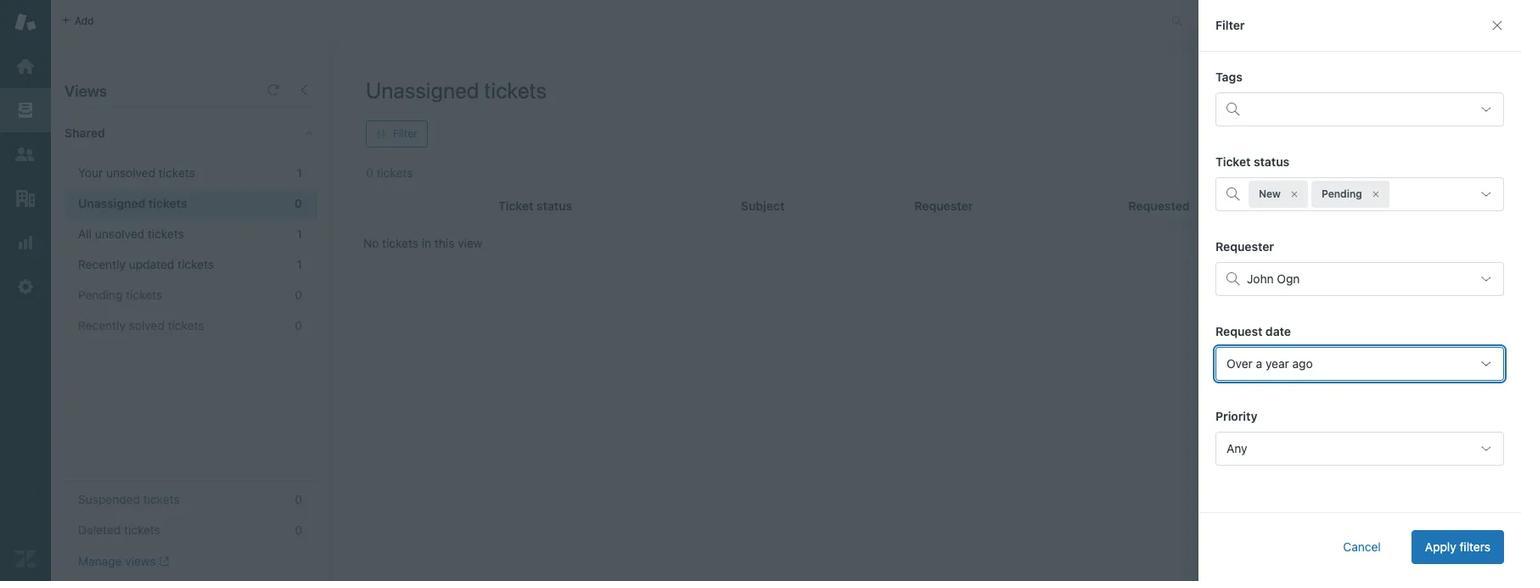 Task type: describe. For each thing, give the bounding box(es) containing it.
1 for recently updated tickets
[[297, 257, 302, 272]]

filter inside filter dialog
[[1216, 18, 1245, 32]]

refresh views pane image
[[267, 83, 280, 97]]

year
[[1266, 357, 1290, 371]]

0 for unassigned tickets
[[294, 196, 302, 211]]

solved
[[129, 318, 165, 333]]

in
[[422, 236, 431, 250]]

updated
[[129, 257, 174, 272]]

ticket
[[1216, 155, 1251, 169]]

views
[[65, 82, 107, 100]]

shared heading
[[51, 108, 331, 159]]

no tickets in this view
[[363, 236, 483, 250]]

manage
[[78, 554, 122, 569]]

pending for pending
[[1322, 188, 1363, 200]]

tags
[[1216, 70, 1243, 84]]

date
[[1266, 324, 1291, 339]]

organizations image
[[14, 188, 37, 210]]

collapse views pane image
[[297, 83, 311, 97]]

request
[[1216, 324, 1263, 339]]

view
[[458, 236, 483, 250]]

Over a year ago field
[[1216, 347, 1505, 381]]

shared button
[[51, 108, 286, 159]]

ticket status
[[1216, 155, 1290, 169]]

0 vertical spatial unassigned tickets
[[366, 77, 547, 103]]

suspended
[[78, 492, 140, 507]]

unsolved for all
[[95, 227, 144, 241]]

filter inside filter button
[[393, 127, 417, 140]]

unsolved for your
[[106, 166, 156, 180]]

priority
[[1216, 409, 1258, 424]]

over
[[1227, 357, 1253, 371]]

shared
[[65, 126, 105, 140]]

this
[[435, 236, 455, 250]]

john ogn
[[1247, 272, 1300, 286]]

views
[[125, 554, 156, 569]]

conversations
[[1221, 14, 1289, 27]]

main element
[[0, 0, 51, 582]]

cancel
[[1344, 540, 1381, 554]]

new option
[[1249, 181, 1308, 208]]

zendesk support image
[[14, 11, 37, 33]]

apply
[[1425, 540, 1457, 554]]

status
[[1254, 155, 1290, 169]]

recently updated tickets
[[78, 257, 214, 272]]

deleted tickets
[[78, 523, 160, 537]]

any
[[1227, 442, 1248, 456]]

pending tickets
[[78, 288, 162, 302]]

close drawer image
[[1491, 19, 1505, 32]]

deleted
[[78, 523, 121, 537]]

0 vertical spatial unassigned
[[366, 77, 479, 103]]

ticket status element
[[1216, 177, 1505, 211]]

all
[[78, 227, 92, 241]]

apply filters
[[1425, 540, 1491, 554]]

0 horizontal spatial unassigned
[[78, 196, 145, 211]]

manage views link
[[78, 554, 169, 570]]

get started image
[[14, 55, 37, 77]]

request date
[[1216, 324, 1291, 339]]

0 for suspended tickets
[[295, 492, 302, 507]]

filter button
[[366, 121, 428, 148]]

apply filters button
[[1412, 531, 1505, 565]]

all unsolved tickets
[[78, 227, 184, 241]]

remove image
[[1290, 189, 1300, 200]]

cancel button
[[1330, 531, 1395, 565]]

Any field
[[1216, 432, 1505, 466]]

requester element
[[1216, 262, 1505, 296]]

john
[[1247, 272, 1274, 286]]

1 for all unsolved tickets
[[297, 227, 302, 241]]



Task type: vqa. For each thing, say whether or not it's contained in the screenshot.
Filter inside the 'button'
yes



Task type: locate. For each thing, give the bounding box(es) containing it.
no
[[363, 236, 379, 250]]

a
[[1256, 357, 1263, 371]]

1 vertical spatial unsolved
[[95, 227, 144, 241]]

0 vertical spatial recently
[[78, 257, 126, 272]]

new
[[1259, 188, 1281, 200]]

subject
[[741, 199, 785, 213]]

recently solved tickets
[[78, 318, 204, 333]]

0 vertical spatial pending
[[1322, 188, 1363, 200]]

1 horizontal spatial unassigned
[[366, 77, 479, 103]]

Tags field
[[1249, 96, 1468, 123]]

2 vertical spatial 1
[[297, 257, 302, 272]]

your unsolved tickets
[[78, 166, 195, 180]]

unassigned up all unsolved tickets
[[78, 196, 145, 211]]

recently down "pending tickets"
[[78, 318, 126, 333]]

0 horizontal spatial filter
[[393, 127, 417, 140]]

1 vertical spatial 1
[[297, 227, 302, 241]]

0 horizontal spatial pending
[[78, 288, 123, 302]]

unassigned tickets up all unsolved tickets
[[78, 196, 187, 211]]

0 for deleted tickets
[[295, 523, 302, 537]]

1 horizontal spatial filter
[[1216, 18, 1245, 32]]

ago
[[1293, 357, 1313, 371]]

zendesk image
[[14, 548, 37, 571]]

0 vertical spatial filter
[[1216, 18, 1245, 32]]

(opens in a new tab) image
[[156, 557, 169, 567]]

filter dialog
[[1199, 0, 1521, 582]]

1 vertical spatial unassigned
[[78, 196, 145, 211]]

recently down all
[[78, 257, 126, 272]]

unsolved
[[106, 166, 156, 180], [95, 227, 144, 241]]

reporting image
[[14, 232, 37, 254]]

conversations button
[[1202, 7, 1328, 34]]

1 vertical spatial unassigned tickets
[[78, 196, 187, 211]]

1 1 from the top
[[297, 166, 302, 180]]

pending for pending tickets
[[78, 288, 123, 302]]

filters
[[1460, 540, 1491, 554]]

unassigned tickets
[[366, 77, 547, 103], [78, 196, 187, 211]]

tags element
[[1216, 93, 1505, 127]]

0 for recently solved tickets
[[295, 318, 302, 333]]

1 vertical spatial recently
[[78, 318, 126, 333]]

customers image
[[14, 143, 37, 166]]

pending inside option
[[1322, 188, 1363, 200]]

manage views
[[78, 554, 156, 569]]

1 horizontal spatial unassigned tickets
[[366, 77, 547, 103]]

unsolved right your
[[106, 166, 156, 180]]

0 vertical spatial unsolved
[[106, 166, 156, 180]]

filter
[[1216, 18, 1245, 32], [393, 127, 417, 140]]

1
[[297, 166, 302, 180], [297, 227, 302, 241], [297, 257, 302, 272]]

unsolved right all
[[95, 227, 144, 241]]

1 vertical spatial filter
[[393, 127, 417, 140]]

recently
[[78, 257, 126, 272], [78, 318, 126, 333]]

recently for recently solved tickets
[[78, 318, 126, 333]]

1 recently from the top
[[78, 257, 126, 272]]

tickets
[[484, 77, 547, 103], [159, 166, 195, 180], [149, 196, 187, 211], [148, 227, 184, 241], [382, 236, 419, 250], [178, 257, 214, 272], [126, 288, 162, 302], [168, 318, 204, 333], [143, 492, 180, 507], [124, 523, 160, 537]]

pending up recently solved tickets
[[78, 288, 123, 302]]

remove image
[[1371, 189, 1381, 200]]

over a year ago
[[1227, 357, 1313, 371]]

0 for pending tickets
[[295, 288, 302, 302]]

your
[[78, 166, 103, 180]]

0
[[294, 196, 302, 211], [295, 288, 302, 302], [295, 318, 302, 333], [295, 492, 302, 507], [295, 523, 302, 537]]

0 vertical spatial 1
[[297, 166, 302, 180]]

1 vertical spatial pending
[[78, 288, 123, 302]]

0 horizontal spatial unassigned tickets
[[78, 196, 187, 211]]

recently for recently updated tickets
[[78, 257, 126, 272]]

unassigned
[[366, 77, 479, 103], [78, 196, 145, 211]]

1 for your unsolved tickets
[[297, 166, 302, 180]]

pending option
[[1312, 181, 1390, 208]]

views image
[[14, 99, 37, 121]]

ogn
[[1277, 272, 1300, 286]]

requester
[[1216, 239, 1274, 254]]

unassigned up filter button
[[366, 77, 479, 103]]

admin image
[[14, 276, 37, 298]]

suspended tickets
[[78, 492, 180, 507]]

3 1 from the top
[[297, 257, 302, 272]]

1 horizontal spatial pending
[[1322, 188, 1363, 200]]

2 1 from the top
[[297, 227, 302, 241]]

pending
[[1322, 188, 1363, 200], [78, 288, 123, 302]]

unassigned tickets up filter button
[[366, 77, 547, 103]]

pending left remove image
[[1322, 188, 1363, 200]]

2 recently from the top
[[78, 318, 126, 333]]



